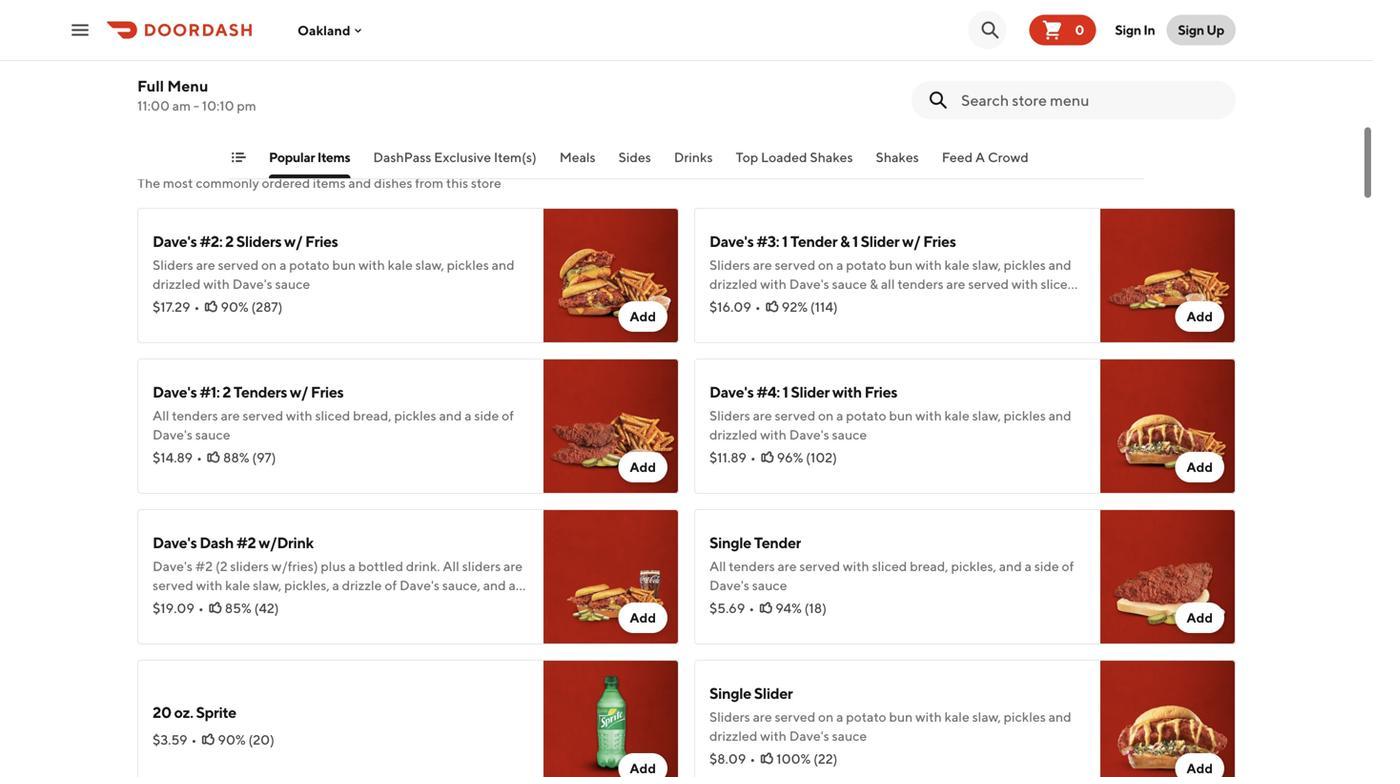 Task type: describe. For each thing, give the bounding box(es) containing it.
$14.89
[[153, 450, 193, 466]]

w/ for dave's #1:     2 tenders w/ fries
[[290, 383, 308, 401]]

96% (102)
[[777, 450, 838, 466]]

$8.09 •
[[710, 751, 756, 767]]

this
[[446, 175, 468, 191]]

sign for sign in
[[1116, 22, 1142, 38]]

add for dave's #4: 1 slider with fries
[[1187, 459, 1214, 475]]

88% (97)
[[223, 450, 276, 466]]

$11.89 •
[[710, 450, 756, 466]]

exclusive
[[434, 149, 491, 165]]

dave's up 92% (114) on the right top of page
[[790, 276, 830, 292]]

sides button
[[619, 148, 651, 178]]

most
[[163, 175, 193, 191]]

potato inside dave's #3: 1 tender & 1 slider w/ fries sliders are served on a potato bun with kale slaw, pickles and drizzled with dave's sauce & all tenders are served with sliced bread, pickles and a side of dave's sauce.
[[846, 257, 887, 273]]

(22)
[[814, 751, 838, 767]]

top loaded shakes button
[[736, 148, 853, 178]]

$5.69 •
[[710, 601, 755, 616]]

tenders inside dave's #1:     2 tenders w/ fries all tenders are served with sliced bread, pickles and a side of dave's sauce
[[172, 408, 218, 424]]

a
[[976, 149, 986, 165]]

slider inside dave's #4: 1 slider with fries sliders are served on a potato bun with kale slaw, pickles and drizzled with dave's sauce
[[791, 383, 830, 401]]

up
[[1207, 22, 1225, 38]]

drizzled inside dave's #2:     2 sliders w/ fries sliders are served on a potato bun with kale slaw, pickles and drizzled with dave's sauce
[[153, 276, 201, 292]]

sliced inside dave's #3: 1 tender & 1 slider w/ fries sliders are served on a potato bun with kale slaw, pickles and drizzled with dave's sauce & all tenders are served with sliced bread, pickles and a side of dave's sauce.
[[1041, 276, 1076, 292]]

shakes button
[[876, 148, 919, 178]]

0 horizontal spatial &
[[840, 232, 850, 250]]

top
[[736, 149, 759, 165]]

am
[[172, 98, 191, 114]]

of inside dave's #3: 1 tender & 1 slider w/ fries sliders are served on a potato bun with kale slaw, pickles and drizzled with dave's sauce & all tenders are served with sliced bread, pickles and a side of dave's sauce.
[[859, 295, 871, 311]]

single slider sliders are served on a potato bun with kale slaw, pickles and drizzled with dave's sauce
[[710, 685, 1072, 744]]

pickles inside single slider sliders are served on a potato bun with kale slaw, pickles and drizzled with dave's sauce
[[1004, 709, 1046, 725]]

11:00
[[137, 98, 170, 114]]

(2
[[216, 559, 228, 574]]

10:10
[[202, 98, 234, 114]]

dave's left #1:
[[153, 383, 197, 401]]

1 horizontal spatial #2
[[236, 534, 256, 552]]

slaw, inside single slider sliders are served on a potato bun with kale slaw, pickles and drizzled with dave's sauce
[[973, 709, 1002, 725]]

drink.
[[406, 559, 440, 574]]

(102)
[[806, 450, 838, 466]]

92%
[[782, 299, 808, 315]]

popular items
[[269, 149, 350, 165]]

are inside dave's #1:     2 tenders w/ fries all tenders are served with sliced bread, pickles and a side of dave's sauce
[[221, 408, 240, 424]]

pm
[[237, 98, 256, 114]]

-
[[194, 98, 199, 114]]

pickles inside dave's #1:     2 tenders w/ fries all tenders are served with sliced bread, pickles and a side of dave's sauce
[[394, 408, 437, 424]]

dave's left #3:
[[710, 232, 754, 250]]

kale inside dave's #4: 1 slider with fries sliders are served on a potato bun with kale slaw, pickles and drizzled with dave's sauce
[[945, 408, 970, 424]]

item(s)
[[494, 149, 537, 165]]

dave's inside single tender all tenders are served with sliced bread, pickles, and a side of dave's sauce
[[710, 578, 750, 593]]

view menu button
[[622, 728, 752, 766]]

and inside dave's #2:     2 sliders w/ fries sliders are served on a potato bun with kale slaw, pickles and drizzled with dave's sauce
[[492, 257, 515, 273]]

menu for view
[[699, 738, 740, 756]]

dave's #4: 1 slider with fries image
[[1101, 359, 1236, 494]]

$19.09
[[153, 601, 195, 616]]

all
[[881, 276, 895, 292]]

sauce,
[[442, 578, 481, 593]]

100% (22)
[[777, 751, 838, 767]]

sliders inside dave's #4: 1 slider with fries sliders are served on a potato bun with kale slaw, pickles and drizzled with dave's sauce
[[710, 408, 751, 424]]

on inside dave's #2:     2 sliders w/ fries sliders are served on a potato bun with kale slaw, pickles and drizzled with dave's sauce
[[261, 257, 277, 273]]

view
[[660, 738, 696, 756]]

drinks
[[674, 149, 713, 165]]

bun inside dave's #2:     2 sliders w/ fries sliders are served on a potato bun with kale slaw, pickles and drizzled with dave's sauce
[[332, 257, 356, 273]]

90% for 90% (287)
[[221, 299, 249, 315]]

a inside dave's #1:     2 tenders w/ fries all tenders are served with sliced bread, pickles and a side of dave's sauce
[[465, 408, 472, 424]]

feed
[[942, 149, 973, 165]]

add button for dave's dash #2 w/drink
[[619, 603, 668, 633]]

the
[[137, 175, 160, 191]]

slaw, inside dave's #3: 1 tender & 1 slider w/ fries sliders are served on a potato bun with kale slaw, pickles and drizzled with dave's sauce & all tenders are served with sliced bread, pickles and a side of dave's sauce.
[[973, 257, 1002, 273]]

$3.59 •
[[153, 732, 197, 748]]

slider inside dave's #3: 1 tender & 1 slider w/ fries sliders are served on a potato bun with kale slaw, pickles and drizzled with dave's sauce & all tenders are served with sliced bread, pickles and a side of dave's sauce.
[[861, 232, 900, 250]]

(287)
[[251, 299, 283, 315]]

2 for sliders
[[225, 232, 234, 250]]

side inside single tender all tenders are served with sliced bread, pickles, and a side of dave's sauce
[[1035, 559, 1060, 574]]

dave's left 'dash'
[[153, 534, 197, 552]]

tenders inside single tender all tenders are served with sliced bread, pickles, and a side of dave's sauce
[[729, 559, 775, 574]]

add for dave's #3: 1 tender & 1 slider w/ fries
[[1187, 309, 1214, 324]]

a inside dave's #2:     2 sliders w/ fries sliders are served on a potato bun with kale slaw, pickles and drizzled with dave's sauce
[[280, 257, 287, 273]]

slider inside single slider sliders are served on a potato bun with kale slaw, pickles and drizzled with dave's sauce
[[754, 685, 793, 703]]

• for dave's #2:     2 sliders w/ fries
[[194, 299, 200, 315]]

slaw, inside dave's #2:     2 sliders w/ fries sliders are served on a potato bun with kale slaw, pickles and drizzled with dave's sauce
[[416, 257, 444, 273]]

tender inside single tender all tenders are served with sliced bread, pickles, and a side of dave's sauce
[[754, 534, 801, 552]]

a inside dave's #4: 1 slider with fries sliders are served on a potato bun with kale slaw, pickles and drizzled with dave's sauce
[[837, 408, 844, 424]]

sliced inside dave's #1:     2 tenders w/ fries all tenders are served with sliced bread, pickles and a side of dave's sauce
[[315, 408, 350, 424]]

bread, inside dave's #1:     2 tenders w/ fries all tenders are served with sliced bread, pickles and a side of dave's sauce
[[353, 408, 392, 424]]

dash
[[200, 534, 234, 552]]

shakes inside "button"
[[810, 149, 853, 165]]

fries inside dave's #3: 1 tender & 1 slider w/ fries sliders are served on a potato bun with kale slaw, pickles and drizzled with dave's sauce & all tenders are served with sliced bread, pickles and a side of dave's sauce.
[[924, 232, 956, 250]]

sides
[[619, 149, 651, 165]]

on inside dave's #3: 1 tender & 1 slider w/ fries sliders are served on a potato bun with kale slaw, pickles and drizzled with dave's sauce & all tenders are served with sliced bread, pickles and a side of dave's sauce.
[[819, 257, 834, 273]]

served inside the dave's dash #2 w/drink dave's #2 (2 sliders w/fries) plus a bottled drink.  all sliders are served with kale slaw, pickles, a drizzle of dave's sauce, and a side of dave's sauce.
[[153, 578, 193, 593]]

20
[[153, 704, 171, 722]]

2 for tenders
[[223, 383, 231, 401]]

dashpass exclusive item(s) button
[[373, 148, 537, 178]]

dave's up $19.09
[[153, 559, 193, 574]]

drinks button
[[674, 148, 713, 178]]

on inside dave's #4: 1 slider with fries sliders are served on a potato bun with kale slaw, pickles and drizzled with dave's sauce
[[819, 408, 834, 424]]

are down #3:
[[753, 257, 772, 273]]

are inside dave's #2:     2 sliders w/ fries sliders are served on a potato bun with kale slaw, pickles and drizzled with dave's sauce
[[196, 257, 215, 273]]

90% (20)
[[218, 732, 275, 748]]

• for single tender
[[749, 601, 755, 616]]

dave's up "90% (287)"
[[233, 276, 273, 292]]

top loaded shakes
[[736, 149, 853, 165]]

92% (114)
[[782, 299, 838, 315]]

oakland
[[298, 22, 351, 38]]

served inside single tender all tenders are served with sliced bread, pickles, and a side of dave's sauce
[[800, 559, 841, 574]]

sign up link
[[1167, 15, 1236, 45]]

store
[[471, 175, 502, 191]]

and inside single tender all tenders are served with sliced bread, pickles, and a side of dave's sauce
[[1000, 559, 1023, 574]]

$5.69
[[710, 601, 745, 616]]

sauce inside dave's #4: 1 slider with fries sliders are served on a potato bun with kale slaw, pickles and drizzled with dave's sauce
[[832, 427, 867, 443]]

88%
[[223, 450, 250, 466]]

drizzled inside dave's #4: 1 slider with fries sliders are served on a potato bun with kale slaw, pickles and drizzled with dave's sauce
[[710, 427, 758, 443]]

side inside dave's #1:     2 tenders w/ fries all tenders are served with sliced bread, pickles and a side of dave's sauce
[[475, 408, 499, 424]]

all inside single tender all tenders are served with sliced bread, pickles, and a side of dave's sauce
[[710, 559, 726, 574]]

2 sliders from the left
[[462, 559, 501, 574]]

sliders inside dave's #3: 1 tender & 1 slider w/ fries sliders are served on a potato bun with kale slaw, pickles and drizzled with dave's sauce & all tenders are served with sliced bread, pickles and a side of dave's sauce.
[[710, 257, 751, 273]]

add button for dave's #3: 1 tender & 1 slider w/ fries
[[1176, 301, 1225, 332]]

bun inside dave's #3: 1 tender & 1 slider w/ fries sliders are served on a potato bun with kale slaw, pickles and drizzled with dave's sauce & all tenders are served with sliced bread, pickles and a side of dave's sauce.
[[890, 257, 913, 273]]

sliced inside single tender all tenders are served with sliced bread, pickles, and a side of dave's sauce
[[872, 559, 908, 574]]

slaw, inside dave's #4: 1 slider with fries sliders are served on a potato bun with kale slaw, pickles and drizzled with dave's sauce
[[973, 408, 1002, 424]]

dave's #4: 1 slider with fries sliders are served on a potato bun with kale slaw, pickles and drizzled with dave's sauce
[[710, 383, 1072, 443]]

90% (287)
[[221, 299, 283, 315]]

slaw, inside the dave's dash #2 w/drink dave's #2 (2 sliders w/fries) plus a bottled drink.  all sliders are served with kale slaw, pickles, a drizzle of dave's sauce, and a side of dave's sauce.
[[253, 578, 282, 593]]

with inside single tender all tenders are served with sliced bread, pickles, and a side of dave's sauce
[[843, 559, 870, 574]]

open menu image
[[69, 19, 92, 42]]

sauce inside dave's #2:     2 sliders w/ fries sliders are served on a potato bun with kale slaw, pickles and drizzled with dave's sauce
[[275, 276, 310, 292]]

tenders
[[234, 383, 287, 401]]

#2:
[[200, 232, 223, 250]]

sign in link
[[1104, 11, 1167, 49]]

items for popular items the most commonly ordered items and dishes from this store
[[213, 147, 265, 172]]

sauce inside single tender all tenders are served with sliced bread, pickles, and a side of dave's sauce
[[753, 578, 788, 593]]

kale inside single slider sliders are served on a potato bun with kale slaw, pickles and drizzled with dave's sauce
[[945, 709, 970, 725]]

sprite
[[196, 704, 236, 722]]

popular for popular items
[[269, 149, 315, 165]]

dave's inside single slider sliders are served on a potato bun with kale slaw, pickles and drizzled with dave's sauce
[[790, 728, 830, 744]]

2 shakes from the left
[[876, 149, 919, 165]]

pickles, inside the dave's dash #2 w/drink dave's #2 (2 sliders w/fries) plus a bottled drink.  all sliders are served with kale slaw, pickles, a drizzle of dave's sauce, and a side of dave's sauce.
[[284, 578, 330, 593]]

potato inside dave's #2:     2 sliders w/ fries sliders are served on a potato bun with kale slaw, pickles and drizzled with dave's sauce
[[289, 257, 330, 273]]

sauce inside single slider sliders are served on a potato bun with kale slaw, pickles and drizzled with dave's sauce
[[832, 728, 867, 744]]

w/fries)
[[272, 559, 318, 574]]

a inside single slider sliders are served on a potato bun with kale slaw, pickles and drizzled with dave's sauce
[[837, 709, 844, 725]]

1 vertical spatial &
[[870, 276, 879, 292]]

• right $3.59
[[191, 732, 197, 748]]

commonly
[[196, 175, 259, 191]]

sliders inside single slider sliders are served on a potato bun with kale slaw, pickles and drizzled with dave's sauce
[[710, 709, 751, 725]]

0 button
[[1030, 15, 1097, 45]]

served inside dave's #1:     2 tenders w/ fries all tenders are served with sliced bread, pickles and a side of dave's sauce
[[243, 408, 283, 424]]

add for single tender
[[1187, 610, 1214, 626]]

sliders up $17.29
[[153, 257, 193, 273]]

all inside dave's #1:     2 tenders w/ fries all tenders are served with sliced bread, pickles and a side of dave's sauce
[[153, 408, 169, 424]]

1 sliders from the left
[[230, 559, 269, 574]]

from
[[415, 175, 444, 191]]

(42)
[[254, 601, 279, 616]]

#4:
[[757, 383, 780, 401]]

on inside single slider sliders are served on a potato bun with kale slaw, pickles and drizzled with dave's sauce
[[819, 709, 834, 725]]

dave's #2:     2 sliders w/ fries sliders are served on a potato bun with kale slaw, pickles and drizzled with dave's sauce
[[153, 232, 515, 292]]

(114)
[[811, 299, 838, 315]]

fries for dave's #1:     2 tenders w/ fries
[[311, 383, 344, 401]]



Task type: locate. For each thing, give the bounding box(es) containing it.
1 horizontal spatial tenders
[[729, 559, 775, 574]]

served inside dave's #2:     2 sliders w/ fries sliders are served on a potato bun with kale slaw, pickles and drizzled with dave's sauce
[[218, 257, 259, 273]]

add button for dave's #4: 1 slider with fries
[[1176, 452, 1225, 483]]

1 vertical spatial single
[[710, 685, 752, 703]]

2 sign from the left
[[1179, 22, 1205, 38]]

of
[[859, 295, 871, 311], [502, 408, 514, 424], [1062, 559, 1075, 574], [385, 578, 397, 593], [180, 597, 192, 612]]

1 vertical spatial pickles,
[[284, 578, 330, 593]]

1 horizontal spatial bread,
[[710, 295, 748, 311]]

sliced
[[1041, 276, 1076, 292], [315, 408, 350, 424], [872, 559, 908, 574]]

w/ for dave's #2:     2 sliders w/ fries
[[284, 232, 303, 250]]

&
[[840, 232, 850, 250], [870, 276, 879, 292]]

dave's dash #2 w/drink dave's #2 (2 sliders w/fries) plus a bottled drink.  all sliders are served with kale slaw, pickles, a drizzle of dave's sauce, and a side of dave's sauce.
[[153, 534, 523, 612]]

fries inside dave's #1:     2 tenders w/ fries all tenders are served with sliced bread, pickles and a side of dave's sauce
[[311, 383, 344, 401]]

feed a crowd button
[[942, 148, 1029, 178]]

1 horizontal spatial &
[[870, 276, 879, 292]]

• for dave's dash #2 w/drink
[[198, 601, 204, 616]]

• right $16.09
[[755, 299, 761, 315]]

sauce inside dave's #1:     2 tenders w/ fries all tenders are served with sliced bread, pickles and a side of dave's sauce
[[195, 427, 230, 443]]

slider up the 100%
[[754, 685, 793, 703]]

menu inside full menu 11:00 am - 10:10 pm
[[167, 77, 208, 95]]

sauce up (22) at the right bottom of the page
[[832, 728, 867, 744]]

0 vertical spatial #2
[[236, 534, 256, 552]]

2 right #2:
[[225, 232, 234, 250]]

tender
[[791, 232, 838, 250], [754, 534, 801, 552]]

• for dave's #4: 1 slider with fries
[[751, 450, 756, 466]]

are down #2:
[[196, 257, 215, 273]]

sliders right #2:
[[236, 232, 282, 250]]

items up commonly in the top left of the page
[[213, 147, 265, 172]]

dave's dash #2 w/drink image
[[544, 509, 679, 645]]

are down "#4:"
[[753, 408, 772, 424]]

popular up the ordered
[[269, 149, 315, 165]]

on up '(287)'
[[261, 257, 277, 273]]

2 inside dave's #1:     2 tenders w/ fries all tenders are served with sliced bread, pickles and a side of dave's sauce
[[223, 383, 231, 401]]

sliders up sauce,
[[462, 559, 501, 574]]

(97)
[[252, 450, 276, 466]]

1 for slider
[[783, 383, 789, 401]]

are inside single slider sliders are served on a potato bun with kale slaw, pickles and drizzled with dave's sauce
[[753, 709, 772, 725]]

1 vertical spatial menu
[[699, 738, 740, 756]]

add for dave's dash #2 w/drink
[[630, 610, 656, 626]]

1 horizontal spatial popular
[[269, 149, 315, 165]]

• right $14.89
[[197, 450, 202, 466]]

menu inside view menu button
[[699, 738, 740, 756]]

2 single from the top
[[710, 685, 752, 703]]

single inside single tender all tenders are served with sliced bread, pickles, and a side of dave's sauce
[[710, 534, 752, 552]]

popular for popular items the most commonly ordered items and dishes from this store
[[137, 147, 210, 172]]

sauce.
[[916, 295, 954, 311], [238, 597, 276, 612]]

• for dave's #3: 1 tender & 1 slider w/ fries
[[755, 299, 761, 315]]

sliders right (2
[[230, 559, 269, 574]]

94%
[[776, 601, 802, 616]]

add button for dave's #1:     2 tenders w/ fries
[[619, 452, 668, 483]]

1 sign from the left
[[1116, 22, 1142, 38]]

sign in
[[1116, 22, 1156, 38]]

1 horizontal spatial menu
[[699, 738, 740, 756]]

dave's up '100% (22)'
[[790, 728, 830, 744]]

add button for dave's #2:     2 sliders w/ fries
[[619, 301, 668, 332]]

w/ right 'tenders'
[[290, 383, 308, 401]]

0 vertical spatial menu
[[167, 77, 208, 95]]

and inside dave's #1:     2 tenders w/ fries all tenders are served with sliced bread, pickles and a side of dave's sauce
[[439, 408, 462, 424]]

potato inside dave's #4: 1 slider with fries sliders are served on a potato bun with kale slaw, pickles and drizzled with dave's sauce
[[846, 408, 887, 424]]

0 vertical spatial sauce.
[[916, 295, 954, 311]]

add for dave's #1:     2 tenders w/ fries
[[630, 459, 656, 475]]

sliders up $11.89
[[710, 408, 751, 424]]

of inside single tender all tenders are served with sliced bread, pickles, and a side of dave's sauce
[[1062, 559, 1075, 574]]

kale inside the dave's dash #2 w/drink dave's #2 (2 sliders w/fries) plus a bottled drink.  all sliders are served with kale slaw, pickles, a drizzle of dave's sauce, and a side of dave's sauce.
[[225, 578, 250, 593]]

100%
[[777, 751, 811, 767]]

1 horizontal spatial shakes
[[876, 149, 919, 165]]

menu up am
[[167, 77, 208, 95]]

2 horizontal spatial bread,
[[910, 559, 949, 574]]

are inside dave's #4: 1 slider with fries sliders are served on a potato bun with kale slaw, pickles and drizzled with dave's sauce
[[753, 408, 772, 424]]

sauce up 94%
[[753, 578, 788, 593]]

all inside the dave's dash #2 w/drink dave's #2 (2 sliders w/fries) plus a bottled drink.  all sliders are served with kale slaw, pickles, a drizzle of dave's sauce, and a side of dave's sauce.
[[443, 559, 460, 574]]

1 horizontal spatial all
[[443, 559, 460, 574]]

2 horizontal spatial tenders
[[898, 276, 944, 292]]

1 vertical spatial slider
[[791, 383, 830, 401]]

drizzled up $8.09 •
[[710, 728, 758, 744]]

popular up most
[[137, 147, 210, 172]]

0 vertical spatial tenders
[[898, 276, 944, 292]]

dave's down all
[[874, 295, 914, 311]]

on up (22) at the right bottom of the page
[[819, 709, 834, 725]]

0 horizontal spatial shakes
[[810, 149, 853, 165]]

bottled
[[358, 559, 404, 574]]

1 horizontal spatial items
[[317, 149, 350, 165]]

• right $17.29
[[194, 299, 200, 315]]

dave's #2:     2 sliders w/ fries image
[[544, 208, 679, 343]]

single slider image
[[1101, 660, 1236, 778]]

a inside single tender all tenders are served with sliced bread, pickles, and a side of dave's sauce
[[1025, 559, 1032, 574]]

1 vertical spatial sliced
[[315, 408, 350, 424]]

with inside dave's #1:     2 tenders w/ fries all tenders are served with sliced bread, pickles and a side of dave's sauce
[[286, 408, 313, 424]]

1 vertical spatial sauce.
[[238, 597, 276, 612]]

fries inside dave's #2:     2 sliders w/ fries sliders are served on a potato bun with kale slaw, pickles and drizzled with dave's sauce
[[305, 232, 338, 250]]

items
[[313, 175, 346, 191]]

1 vertical spatial 2
[[223, 383, 231, 401]]

and inside single slider sliders are served on a potato bun with kale slaw, pickles and drizzled with dave's sauce
[[1049, 709, 1072, 725]]

tenders inside dave's #3: 1 tender & 1 slider w/ fries sliders are served on a potato bun with kale slaw, pickles and drizzled with dave's sauce & all tenders are served with sliced bread, pickles and a side of dave's sauce.
[[898, 276, 944, 292]]

side inside the dave's dash #2 w/drink dave's #2 (2 sliders w/fries) plus a bottled drink.  all sliders are served with kale slaw, pickles, a drizzle of dave's sauce, and a side of dave's sauce.
[[153, 597, 177, 612]]

drizzled up $17.29 •
[[153, 276, 201, 292]]

0 horizontal spatial sliders
[[230, 559, 269, 574]]

bun inside dave's #4: 1 slider with fries sliders are served on a potato bun with kale slaw, pickles and drizzled with dave's sauce
[[890, 408, 913, 424]]

menu
[[167, 77, 208, 95], [699, 738, 740, 756]]

pickles
[[447, 257, 489, 273], [1004, 257, 1046, 273], [751, 295, 793, 311], [394, 408, 437, 424], [1004, 408, 1046, 424], [1004, 709, 1046, 725]]

0 vertical spatial slider
[[861, 232, 900, 250]]

(20)
[[249, 732, 275, 748]]

ordered
[[262, 175, 310, 191]]

items inside 'popular items the most commonly ordered items and dishes from this store'
[[213, 147, 265, 172]]

1 horizontal spatial sliced
[[872, 559, 908, 574]]

sauce up "(102)"
[[832, 427, 867, 443]]

are up 94%
[[778, 559, 797, 574]]

1 single from the top
[[710, 534, 752, 552]]

popular inside 'popular items the most commonly ordered items and dishes from this store'
[[137, 147, 210, 172]]

popular
[[137, 147, 210, 172], [269, 149, 315, 165]]

dave's #1:     2 tenders w/ fries all tenders are served with sliced bread, pickles and a side of dave's sauce
[[153, 383, 514, 443]]

$8.09
[[710, 751, 746, 767]]

all up $5.69
[[710, 559, 726, 574]]

• right $5.69
[[749, 601, 755, 616]]

pickles, inside single tender all tenders are served with sliced bread, pickles, and a side of dave's sauce
[[952, 559, 997, 574]]

sliders up $8.09
[[710, 709, 751, 725]]

show menu categories image
[[231, 150, 246, 165]]

drizzled inside single slider sliders are served on a potato bun with kale slaw, pickles and drizzled with dave's sauce
[[710, 728, 758, 744]]

items
[[213, 147, 265, 172], [317, 149, 350, 165]]

(18)
[[805, 601, 827, 616]]

20 oz. sprite
[[153, 704, 236, 722]]

0 horizontal spatial popular
[[137, 147, 210, 172]]

bread, inside dave's #3: 1 tender & 1 slider w/ fries sliders are served on a potato bun with kale slaw, pickles and drizzled with dave's sauce & all tenders are served with sliced bread, pickles and a side of dave's sauce.
[[710, 295, 748, 311]]

oz.
[[174, 704, 193, 722]]

w/ inside dave's #2:     2 sliders w/ fries sliders are served on a potato bun with kale slaw, pickles and drizzled with dave's sauce
[[284, 232, 303, 250]]

with inside the dave's dash #2 w/drink dave's #2 (2 sliders w/fries) plus a bottled drink.  all sliders are served with kale slaw, pickles, a drizzle of dave's sauce, and a side of dave's sauce.
[[196, 578, 223, 593]]

tenders right all
[[898, 276, 944, 292]]

0 vertical spatial bread,
[[710, 295, 748, 311]]

0 horizontal spatial sauce.
[[238, 597, 276, 612]]

dave's #3: 1 tender & 1 slider w/ fries image
[[1101, 208, 1236, 343]]

kale inside dave's #2:     2 sliders w/ fries sliders are served on a potato bun with kale slaw, pickles and drizzled with dave's sauce
[[388, 257, 413, 273]]

feed a crowd
[[942, 149, 1029, 165]]

sauce. inside the dave's dash #2 w/drink dave's #2 (2 sliders w/fries) plus a bottled drink.  all sliders are served with kale slaw, pickles, a drizzle of dave's sauce, and a side of dave's sauce.
[[238, 597, 276, 612]]

tender right #3:
[[791, 232, 838, 250]]

sign
[[1116, 22, 1142, 38], [1179, 22, 1205, 38]]

90% for 90% (20)
[[218, 732, 246, 748]]

2 vertical spatial sliced
[[872, 559, 908, 574]]

tender up 94%
[[754, 534, 801, 552]]

0 horizontal spatial bread,
[[353, 408, 392, 424]]

dave's down drink.
[[400, 578, 440, 593]]

0 vertical spatial &
[[840, 232, 850, 250]]

• right $11.89
[[751, 450, 756, 466]]

0 horizontal spatial sign
[[1116, 22, 1142, 38]]

drizzled inside dave's #3: 1 tender & 1 slider w/ fries sliders are served on a potato bun with kale slaw, pickles and drizzled with dave's sauce & all tenders are served with sliced bread, pickles and a side of dave's sauce.
[[710, 276, 758, 292]]

a
[[280, 257, 287, 273], [837, 257, 844, 273], [822, 295, 829, 311], [465, 408, 472, 424], [837, 408, 844, 424], [349, 559, 356, 574], [1025, 559, 1032, 574], [332, 578, 340, 593], [509, 578, 516, 593], [837, 709, 844, 725]]

1 vertical spatial bread,
[[353, 408, 392, 424]]

$16.09
[[710, 299, 752, 315]]

sauce inside dave's #3: 1 tender & 1 slider w/ fries sliders are served on a potato bun with kale slaw, pickles and drizzled with dave's sauce & all tenders are served with sliced bread, pickles and a side of dave's sauce.
[[832, 276, 867, 292]]

sauce. inside dave's #3: 1 tender & 1 slider w/ fries sliders are served on a potato bun with kale slaw, pickles and drizzled with dave's sauce & all tenders are served with sliced bread, pickles and a side of dave's sauce.
[[916, 295, 954, 311]]

0 horizontal spatial all
[[153, 408, 169, 424]]

pickles inside dave's #4: 1 slider with fries sliders are served on a potato bun with kale slaw, pickles and drizzled with dave's sauce
[[1004, 408, 1046, 424]]

tenders down #1:
[[172, 408, 218, 424]]

all up sauce,
[[443, 559, 460, 574]]

1 shakes from the left
[[810, 149, 853, 165]]

0 horizontal spatial menu
[[167, 77, 208, 95]]

are up $8.09 •
[[753, 709, 772, 725]]

sign up
[[1179, 22, 1225, 38]]

sauce
[[275, 276, 310, 292], [832, 276, 867, 292], [195, 427, 230, 443], [832, 427, 867, 443], [753, 578, 788, 593], [832, 728, 867, 744]]

single tender all tenders are served with sliced bread, pickles, and a side of dave's sauce
[[710, 534, 1075, 593]]

and inside the dave's dash #2 w/drink dave's #2 (2 sliders w/fries) plus a bottled drink.  all sliders are served with kale slaw, pickles, a drizzle of dave's sauce, and a side of dave's sauce.
[[483, 578, 506, 593]]

2 horizontal spatial sliced
[[1041, 276, 1076, 292]]

$11.89
[[710, 450, 747, 466]]

0 vertical spatial tender
[[791, 232, 838, 250]]

dave's left #2:
[[153, 232, 197, 250]]

are inside the dave's dash #2 w/drink dave's #2 (2 sliders w/fries) plus a bottled drink.  all sliders are served with kale slaw, pickles, a drizzle of dave's sauce, and a side of dave's sauce.
[[504, 559, 523, 574]]

popular items the most commonly ordered items and dishes from this store
[[137, 147, 502, 191]]

1 vertical spatial 90%
[[218, 732, 246, 748]]

items for popular items
[[317, 149, 350, 165]]

drizzled up $16.09 •
[[710, 276, 758, 292]]

sign inside sign in link
[[1116, 22, 1142, 38]]

plus
[[321, 559, 346, 574]]

dave's up $5.69
[[710, 578, 750, 593]]

20 oz. sprite image
[[544, 660, 679, 778]]

1 vertical spatial tender
[[754, 534, 801, 552]]

and inside 'popular items the most commonly ordered items and dishes from this store'
[[349, 175, 371, 191]]

single for single slider
[[710, 685, 752, 703]]

$14.89 •
[[153, 450, 202, 466]]

0 horizontal spatial #2
[[195, 559, 213, 574]]

1 horizontal spatial sauce.
[[916, 295, 954, 311]]

shakes right loaded on the right of page
[[810, 149, 853, 165]]

2
[[225, 232, 234, 250], [223, 383, 231, 401]]

are down 'tenders'
[[221, 408, 240, 424]]

tender inside dave's #3: 1 tender & 1 slider w/ fries sliders are served on a potato bun with kale slaw, pickles and drizzled with dave's sauce & all tenders are served with sliced bread, pickles and a side of dave's sauce.
[[791, 232, 838, 250]]

with
[[359, 257, 385, 273], [916, 257, 942, 273], [203, 276, 230, 292], [761, 276, 787, 292], [1012, 276, 1039, 292], [833, 383, 862, 401], [286, 408, 313, 424], [916, 408, 942, 424], [761, 427, 787, 443], [843, 559, 870, 574], [196, 578, 223, 593], [916, 709, 942, 725], [761, 728, 787, 744]]

dave's #3: 1 tender & 1 slider w/ fries sliders are served on a potato bun with kale slaw, pickles and drizzled with dave's sauce & all tenders are served with sliced bread, pickles and a side of dave's sauce.
[[710, 232, 1076, 311]]

85%
[[225, 601, 252, 616]]

90% left '(287)'
[[221, 299, 249, 315]]

2 right #1:
[[223, 383, 231, 401]]

single tender image
[[1101, 509, 1236, 645]]

sauce up 88%
[[195, 427, 230, 443]]

fries for dave's #2:     2 sliders w/ fries
[[305, 232, 338, 250]]

2 inside dave's #2:     2 sliders w/ fries sliders are served on a potato bun with kale slaw, pickles and drizzled with dave's sauce
[[225, 232, 234, 250]]

sauce up (114)
[[832, 276, 867, 292]]

menu for full
[[167, 77, 208, 95]]

w/ down "shakes" button at top
[[903, 232, 921, 250]]

& right #3:
[[840, 232, 850, 250]]

served inside dave's #4: 1 slider with fries sliders are served on a potato bun with kale slaw, pickles and drizzled with dave's sauce
[[775, 408, 816, 424]]

and
[[349, 175, 371, 191], [492, 257, 515, 273], [1049, 257, 1072, 273], [796, 295, 819, 311], [439, 408, 462, 424], [1049, 408, 1072, 424], [1000, 559, 1023, 574], [483, 578, 506, 593], [1049, 709, 1072, 725]]

slider up all
[[861, 232, 900, 250]]

#1:
[[200, 383, 220, 401]]

bread, inside single tender all tenders are served with sliced bread, pickles, and a side of dave's sauce
[[910, 559, 949, 574]]

0 horizontal spatial items
[[213, 147, 265, 172]]

single up view menu at the bottom
[[710, 685, 752, 703]]

crowd
[[988, 149, 1029, 165]]

pickles inside dave's #2:     2 sliders w/ fries sliders are served on a potato bun with kale slaw, pickles and drizzled with dave's sauce
[[447, 257, 489, 273]]

85% (42)
[[225, 601, 279, 616]]

kale inside dave's #3: 1 tender & 1 slider w/ fries sliders are served on a potato bun with kale slaw, pickles and drizzled with dave's sauce & all tenders are served with sliced bread, pickles and a side of dave's sauce.
[[945, 257, 970, 273]]

1 inside dave's #4: 1 slider with fries sliders are served on a potato bun with kale slaw, pickles and drizzled with dave's sauce
[[783, 383, 789, 401]]

w/ inside dave's #3: 1 tender & 1 slider w/ fries sliders are served on a potato bun with kale slaw, pickles and drizzled with dave's sauce & all tenders are served with sliced bread, pickles and a side of dave's sauce.
[[903, 232, 921, 250]]

96%
[[777, 450, 804, 466]]

all up $14.89
[[153, 408, 169, 424]]

single up "$5.69 •"
[[710, 534, 752, 552]]

oakland button
[[298, 22, 366, 38]]

0 vertical spatial sliced
[[1041, 276, 1076, 292]]

w/ inside dave's #1:     2 tenders w/ fries all tenders are served with sliced bread, pickles and a side of dave's sauce
[[290, 383, 308, 401]]

#2 right 'dash'
[[236, 534, 256, 552]]

single inside single slider sliders are served on a potato bun with kale slaw, pickles and drizzled with dave's sauce
[[710, 685, 752, 703]]

2 vertical spatial slider
[[754, 685, 793, 703]]

are right all
[[947, 276, 966, 292]]

menu right view
[[699, 738, 740, 756]]

0 horizontal spatial pickles,
[[284, 578, 330, 593]]

0 vertical spatial single
[[710, 534, 752, 552]]

of inside dave's #1:     2 tenders w/ fries all tenders are served with sliced bread, pickles and a side of dave's sauce
[[502, 408, 514, 424]]

• for single slider
[[750, 751, 756, 767]]

drizzle
[[342, 578, 382, 593]]

1
[[782, 232, 788, 250], [853, 232, 858, 250], [783, 383, 789, 401]]

bun inside single slider sliders are served on a potato bun with kale slaw, pickles and drizzled with dave's sauce
[[890, 709, 913, 725]]

sauce up '(287)'
[[275, 276, 310, 292]]

#2 left (2
[[195, 559, 213, 574]]

fries inside dave's #4: 1 slider with fries sliders are served on a potato bun with kale slaw, pickles and drizzled with dave's sauce
[[865, 383, 898, 401]]

drizzled
[[153, 276, 201, 292], [710, 276, 758, 292], [710, 427, 758, 443], [710, 728, 758, 744]]

0 vertical spatial 2
[[225, 232, 234, 250]]

in
[[1144, 22, 1156, 38]]

1 for tender
[[782, 232, 788, 250]]

1 horizontal spatial sign
[[1179, 22, 1205, 38]]

w/drink
[[259, 534, 314, 552]]

1 vertical spatial tenders
[[172, 408, 218, 424]]

on up (114)
[[819, 257, 834, 273]]

sign left 'in'
[[1116, 22, 1142, 38]]

w/
[[284, 232, 303, 250], [903, 232, 921, 250], [290, 383, 308, 401]]

• right $19.09
[[198, 601, 204, 616]]

2 vertical spatial tenders
[[729, 559, 775, 574]]

2 horizontal spatial all
[[710, 559, 726, 574]]

dave's up 96% (102) at the bottom of the page
[[790, 427, 830, 443]]

and inside dave's #4: 1 slider with fries sliders are served on a potato bun with kale slaw, pickles and drizzled with dave's sauce
[[1049, 408, 1072, 424]]

on up "(102)"
[[819, 408, 834, 424]]

0 horizontal spatial sliced
[[315, 408, 350, 424]]

served
[[218, 257, 259, 273], [775, 257, 816, 273], [969, 276, 1009, 292], [243, 408, 283, 424], [775, 408, 816, 424], [800, 559, 841, 574], [153, 578, 193, 593], [775, 709, 816, 725]]

tenders up "$5.69 •"
[[729, 559, 775, 574]]

sign for sign up
[[1179, 22, 1205, 38]]

& left all
[[870, 276, 879, 292]]

dave's left "#4:"
[[710, 383, 754, 401]]

shakes
[[810, 149, 853, 165], [876, 149, 919, 165]]

drizzled up $11.89 •
[[710, 427, 758, 443]]

1 horizontal spatial pickles,
[[952, 559, 997, 574]]

served inside single slider sliders are served on a potato bun with kale slaw, pickles and drizzled with dave's sauce
[[775, 709, 816, 725]]

•
[[194, 299, 200, 315], [755, 299, 761, 315], [197, 450, 202, 466], [751, 450, 756, 466], [198, 601, 204, 616], [749, 601, 755, 616], [191, 732, 197, 748], [750, 751, 756, 767]]

w/ down the ordered
[[284, 232, 303, 250]]

• right $8.09
[[750, 751, 756, 767]]

sliders
[[236, 232, 282, 250], [153, 257, 193, 273], [710, 257, 751, 273], [710, 408, 751, 424], [710, 709, 751, 725]]

dave's #1:     2 tenders w/ fries image
[[544, 359, 679, 494]]

fries for dave's #4: 1 slider with fries
[[865, 383, 898, 401]]

sliders
[[230, 559, 269, 574], [462, 559, 501, 574]]

meals
[[560, 149, 596, 165]]

$17.29
[[153, 299, 190, 315]]

90%
[[221, 299, 249, 315], [218, 732, 246, 748]]

1 horizontal spatial sliders
[[462, 559, 501, 574]]

full menu 11:00 am - 10:10 pm
[[137, 77, 256, 114]]

add for dave's #2:     2 sliders w/ fries
[[630, 309, 656, 324]]

sign inside the "sign up" link
[[1179, 22, 1205, 38]]

are inside single tender all tenders are served with sliced bread, pickles, and a side of dave's sauce
[[778, 559, 797, 574]]

potato inside single slider sliders are served on a potato bun with kale slaw, pickles and drizzled with dave's sauce
[[846, 709, 887, 725]]

1 vertical spatial #2
[[195, 559, 213, 574]]

single for single tender
[[710, 534, 752, 552]]

items up items
[[317, 149, 350, 165]]

sliders up $16.09
[[710, 257, 751, 273]]

shakes left feed
[[876, 149, 919, 165]]

add button for single tender
[[1176, 603, 1225, 633]]

2 vertical spatial bread,
[[910, 559, 949, 574]]

0 vertical spatial pickles,
[[952, 559, 997, 574]]

sign left up
[[1179, 22, 1205, 38]]

side inside dave's #3: 1 tender & 1 slider w/ fries sliders are served on a potato bun with kale slaw, pickles and drizzled with dave's sauce & all tenders are served with sliced bread, pickles and a side of dave's sauce.
[[831, 295, 856, 311]]

0 horizontal spatial tenders
[[172, 408, 218, 424]]

slider right "#4:"
[[791, 383, 830, 401]]

bun
[[332, 257, 356, 273], [890, 257, 913, 273], [890, 408, 913, 424], [890, 709, 913, 725]]

0 vertical spatial 90%
[[221, 299, 249, 315]]

#3:
[[757, 232, 780, 250]]

Item Search search field
[[962, 90, 1221, 111]]

dave's down (2
[[195, 597, 235, 612]]

• for dave's #1:     2 tenders w/ fries
[[197, 450, 202, 466]]

94% (18)
[[776, 601, 827, 616]]

90% left '(20)'
[[218, 732, 246, 748]]

dashpass
[[373, 149, 432, 165]]

are right drink.
[[504, 559, 523, 574]]

dashpass exclusive item(s)
[[373, 149, 537, 165]]

meals button
[[560, 148, 596, 178]]

dave's up $14.89
[[153, 427, 193, 443]]

slider
[[861, 232, 900, 250], [791, 383, 830, 401], [754, 685, 793, 703]]

$17.29 •
[[153, 299, 200, 315]]



Task type: vqa. For each thing, say whether or not it's contained in the screenshot.


